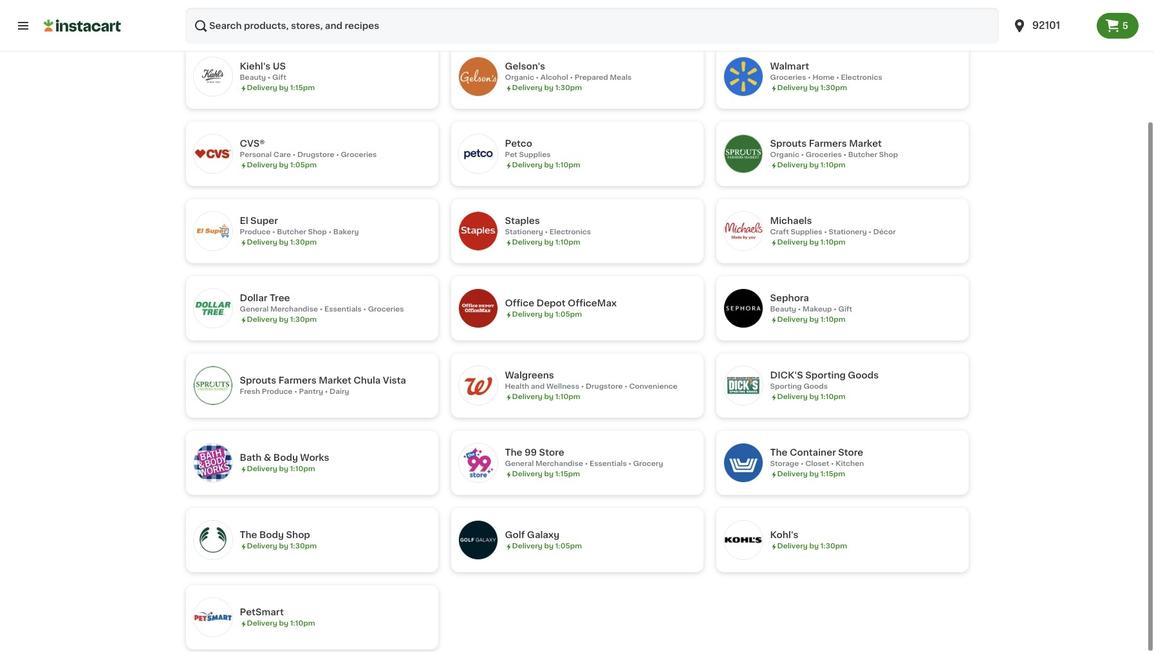 Task type: describe. For each thing, give the bounding box(es) containing it.
1:10pm for staples
[[555, 239, 580, 246]]

tree
[[270, 294, 290, 303]]

dollar tree general merchandise • essentials • groceries
[[240, 294, 404, 313]]

by for staples
[[544, 239, 554, 246]]

walmart groceries • home • electronics
[[770, 62, 883, 81]]

farmers for organic
[[809, 139, 847, 148]]

super
[[251, 216, 278, 225]]

delivery by 1:30pm for organic
[[512, 84, 582, 91]]

5
[[1123, 21, 1129, 30]]

gift inside kiehl's us beauty • gift
[[272, 74, 286, 81]]

5 button
[[1097, 13, 1139, 39]]

delivery for the container store
[[778, 471, 808, 478]]

delivery down the body shop
[[247, 543, 277, 550]]

the 99 store general merchandise • essentials • grocery
[[505, 448, 663, 467]]

michaels craft supplies • stationery • décor
[[770, 216, 896, 236]]

merchandise inside the 99 store general merchandise • essentials • grocery
[[536, 460, 583, 467]]

petco image
[[459, 135, 497, 173]]

groceries inside cvs® personal care • drugstore • groceries
[[341, 151, 377, 158]]

delivery by 1:10pm for michaels
[[778, 239, 846, 246]]

delivery by 1:10pm for walgreens
[[512, 393, 580, 401]]

delivery for dick's sporting goods
[[778, 393, 808, 401]]

instacart logo image
[[44, 18, 121, 33]]

prepared
[[575, 74, 608, 81]]

bath & body works
[[240, 453, 329, 462]]

fresh
[[240, 388, 260, 395]]

delivery by 1:15pm for container
[[778, 471, 845, 478]]

walgreens image
[[459, 366, 497, 405]]

sephora
[[770, 294, 809, 303]]

1:30pm for gelson's
[[555, 84, 582, 91]]

by for el super
[[279, 239, 288, 246]]

el super image
[[193, 212, 232, 250]]

1:10pm for michaels
[[821, 239, 846, 246]]

market for organic
[[849, 139, 882, 148]]

by for the 99 store
[[544, 471, 554, 478]]

1 vertical spatial sporting
[[770, 383, 802, 390]]

the container store storage • closet • kitchen
[[770, 448, 864, 467]]

michaels image
[[724, 212, 763, 250]]

cvs®
[[240, 139, 265, 148]]

dick's
[[770, 371, 804, 380]]

el super produce • butcher shop • bakery
[[240, 216, 359, 236]]

health
[[505, 383, 529, 390]]

99
[[525, 448, 537, 457]]

delivery by 1:10pm for sephora
[[778, 316, 846, 323]]

container
[[790, 448, 836, 457]]

• inside kiehl's us beauty • gift
[[268, 74, 271, 81]]

gelson's organic • alcohol • prepared meals
[[505, 62, 632, 81]]

delivery by 1:30pm down kohl's
[[778, 543, 847, 550]]

delivery for michaels
[[778, 239, 808, 246]]

farmers for chula
[[279, 376, 317, 385]]

delivery down office
[[512, 311, 543, 318]]

galaxy
[[527, 531, 560, 540]]

delivery by 1:30pm for tree
[[247, 316, 317, 323]]

0 vertical spatial delivery by 1:05pm
[[247, 162, 317, 169]]

dollar
[[240, 294, 268, 303]]

stationery inside "staples stationery • electronics"
[[505, 229, 543, 236]]

dick's sporting goods sporting goods
[[770, 371, 879, 390]]

bath & body works image
[[193, 444, 232, 482]]

merchandise inside dollar tree general merchandise • essentials • groceries
[[270, 306, 318, 313]]

delivery by 1:05pm for office depot officemax
[[512, 311, 582, 318]]

delivery for sephora
[[778, 316, 808, 323]]

store for the container store
[[839, 448, 864, 457]]

staples
[[505, 216, 540, 225]]

delivery for walmart
[[778, 84, 808, 91]]

organic inside gelson's organic • alcohol • prepared meals
[[505, 74, 534, 81]]

supplies for petco
[[519, 151, 551, 158]]

petsmart image
[[193, 598, 232, 637]]

delivery for dollar tree
[[247, 316, 277, 323]]

delivery by 1:15pm for us
[[247, 84, 315, 91]]

delivery down "&"
[[247, 466, 277, 473]]

pet
[[505, 151, 518, 158]]

delivery down kohl's
[[778, 543, 808, 550]]

groceries inside walmart groceries • home • electronics
[[770, 74, 806, 81]]

beauty inside kiehl's us beauty • gift
[[240, 74, 266, 81]]

1:15pm for the 99 store
[[555, 471, 580, 478]]

vista
[[383, 376, 406, 385]]

groceries inside dollar tree general merchandise • essentials • groceries
[[368, 306, 404, 313]]

by for walmart
[[810, 84, 819, 91]]

delivery for kiehl's us
[[247, 84, 277, 91]]

the body shop
[[240, 531, 310, 540]]

1:10pm for petco
[[555, 162, 580, 169]]

0 horizontal spatial the
[[240, 531, 257, 540]]

cvs® personal care • drugstore • groceries
[[240, 139, 377, 158]]

by for walgreens
[[544, 393, 554, 401]]

0 vertical spatial 1:05pm
[[290, 162, 317, 169]]

closet
[[806, 460, 830, 467]]

sprouts farmers market image
[[724, 135, 763, 173]]

1:10pm for sprouts
[[821, 162, 846, 169]]

makeup
[[803, 306, 832, 313]]

delivery by 1:10pm down bath & body works
[[247, 466, 315, 473]]

grocery
[[633, 460, 663, 467]]

golf
[[505, 531, 525, 540]]

1:05pm for office depot officemax
[[555, 311, 582, 318]]

sephora image
[[724, 289, 763, 328]]

the container store image
[[724, 444, 763, 482]]

shop inside the el super produce • butcher shop • bakery
[[308, 229, 327, 236]]

gelson's
[[505, 62, 545, 71]]

essentials inside dollar tree general merchandise • essentials • groceries
[[324, 306, 362, 313]]

1:05pm for golf galaxy
[[555, 543, 582, 550]]

general inside the 99 store general merchandise • essentials • grocery
[[505, 460, 534, 467]]

drugstore inside walgreens health and wellness • drugstore • convenience
[[586, 383, 623, 390]]

electronics inside walmart groceries • home • electronics
[[841, 74, 883, 81]]

delivery for walgreens
[[512, 393, 543, 401]]

craft
[[770, 229, 789, 236]]

works
[[300, 453, 329, 462]]

kiehl's
[[240, 62, 271, 71]]

delivery for cvs®
[[247, 162, 277, 169]]

gift inside sephora beauty • makeup • gift
[[839, 306, 853, 313]]

delivery by 1:15pm for 99
[[512, 471, 580, 478]]

delivery for the 99 store
[[512, 471, 543, 478]]

by for dick's sporting goods
[[810, 393, 819, 401]]

the 99 store image
[[459, 444, 497, 482]]

1:30pm for dollar tree
[[290, 316, 317, 323]]

0 vertical spatial body
[[274, 453, 298, 462]]

personal
[[240, 151, 272, 158]]

organic inside sprouts farmers market organic • groceries • butcher shop
[[770, 151, 800, 158]]

by for sephora
[[810, 316, 819, 323]]

delivery down golf galaxy
[[512, 543, 543, 550]]

depot
[[537, 299, 566, 308]]

kohl's
[[770, 531, 799, 540]]

1:10pm for walgreens
[[555, 393, 580, 401]]

golf galaxy image
[[459, 521, 497, 560]]

delivery down "petsmart"
[[247, 620, 277, 627]]

by for cvs®
[[279, 162, 288, 169]]

the body shop image
[[193, 521, 232, 560]]

walgreens health and wellness • drugstore • convenience
[[505, 371, 678, 390]]

kiehl's us image
[[193, 57, 232, 96]]



Task type: vqa. For each thing, say whether or not it's contained in the screenshot.


Task type: locate. For each thing, give the bounding box(es) containing it.
0 vertical spatial beauty
[[240, 74, 266, 81]]

1:05pm down office depot officemax
[[555, 311, 582, 318]]

1 horizontal spatial electronics
[[841, 74, 883, 81]]

delivery down sprouts farmers market organic • groceries • butcher shop
[[778, 162, 808, 169]]

0 horizontal spatial organic
[[505, 74, 534, 81]]

petco
[[505, 139, 533, 148]]

0 horizontal spatial sporting
[[770, 383, 802, 390]]

delivery by 1:10pm for dick's
[[778, 393, 846, 401]]

store
[[539, 448, 564, 457], [839, 448, 864, 457]]

delivery by 1:30pm down tree
[[247, 316, 317, 323]]

market
[[849, 139, 882, 148], [319, 376, 352, 385]]

1 horizontal spatial butcher
[[848, 151, 878, 158]]

by for michaels
[[810, 239, 819, 246]]

stationery down staples
[[505, 229, 543, 236]]

0 horizontal spatial essentials
[[324, 306, 362, 313]]

delivery down super on the left top of the page
[[247, 239, 277, 246]]

delivery by 1:10pm down michaels craft supplies • stationery • décor
[[778, 239, 846, 246]]

supplies down petco
[[519, 151, 551, 158]]

and
[[531, 383, 545, 390]]

0 horizontal spatial electronics
[[550, 229, 591, 236]]

1 vertical spatial goods
[[804, 383, 828, 390]]

shop
[[879, 151, 898, 158], [308, 229, 327, 236], [286, 531, 310, 540]]

officemax
[[568, 299, 617, 308]]

by for dollar tree
[[279, 316, 288, 323]]

1 horizontal spatial market
[[849, 139, 882, 148]]

walmart image
[[724, 57, 763, 96]]

0 vertical spatial supplies
[[519, 151, 551, 158]]

1 vertical spatial organic
[[770, 151, 800, 158]]

1 vertical spatial butcher
[[277, 229, 306, 236]]

main content containing kiehl's us
[[0, 0, 1155, 650]]

essentials inside the 99 store general merchandise • essentials • grocery
[[590, 460, 627, 467]]

staples image
[[459, 212, 497, 250]]

0 horizontal spatial farmers
[[279, 376, 317, 385]]

delivery
[[247, 84, 277, 91], [512, 84, 543, 91], [778, 84, 808, 91], [247, 162, 277, 169], [512, 162, 543, 169], [778, 162, 808, 169], [247, 239, 277, 246], [512, 239, 543, 246], [778, 239, 808, 246], [512, 311, 543, 318], [247, 316, 277, 323], [778, 316, 808, 323], [512, 393, 543, 401], [778, 393, 808, 401], [247, 466, 277, 473], [512, 471, 543, 478], [778, 471, 808, 478], [247, 543, 277, 550], [512, 543, 543, 550], [778, 543, 808, 550], [247, 620, 277, 627]]

0 horizontal spatial general
[[240, 306, 269, 313]]

organic right the sprouts farmers market image in the top of the page
[[770, 151, 800, 158]]

market inside sprouts farmers market organic • groceries • butcher shop
[[849, 139, 882, 148]]

by for gelson's
[[544, 84, 554, 91]]

92101 button
[[1004, 8, 1097, 44]]

delivery by 1:30pm down the home
[[778, 84, 847, 91]]

delivery for el super
[[247, 239, 277, 246]]

delivery for petco
[[512, 162, 543, 169]]

1:30pm
[[555, 84, 582, 91], [821, 84, 847, 91], [290, 239, 317, 246], [290, 316, 317, 323], [290, 543, 317, 550], [821, 543, 847, 550]]

beauty inside sephora beauty • makeup • gift
[[770, 306, 797, 313]]

1:15pm up cvs® personal care • drugstore • groceries
[[290, 84, 315, 91]]

1 horizontal spatial essentials
[[590, 460, 627, 467]]

bath
[[240, 453, 262, 462]]

delivery down dick's
[[778, 393, 808, 401]]

delivery down sephora
[[778, 316, 808, 323]]

0 horizontal spatial drugstore
[[297, 151, 335, 158]]

cvs® image
[[193, 135, 232, 173]]

produce right fresh at the bottom of page
[[262, 388, 293, 395]]

delivery by 1:30pm down the el super produce • butcher shop • bakery
[[247, 239, 317, 246]]

0 vertical spatial general
[[240, 306, 269, 313]]

0 vertical spatial electronics
[[841, 74, 883, 81]]

1:15pm down the 99 store general merchandise • essentials • grocery
[[555, 471, 580, 478]]

delivery for sprouts farmers market
[[778, 162, 808, 169]]

merchandise down 99
[[536, 460, 583, 467]]

sporting down dick's
[[770, 383, 802, 390]]

delivery for staples
[[512, 239, 543, 246]]

1 vertical spatial sprouts
[[240, 376, 276, 385]]

0 vertical spatial sprouts
[[770, 139, 807, 148]]

general down 99
[[505, 460, 534, 467]]

delivery by 1:10pm for staples
[[512, 239, 580, 246]]

delivery by 1:10pm down "petsmart"
[[247, 620, 315, 627]]

farmers inside 'sprouts farmers market chula vista fresh produce • pantry • dairy'
[[279, 376, 317, 385]]

by for kiehl's us
[[279, 84, 288, 91]]

1 horizontal spatial supplies
[[791, 229, 823, 236]]

supplies inside michaels craft supplies • stationery • décor
[[791, 229, 823, 236]]

the
[[505, 448, 523, 457], [770, 448, 788, 457], [240, 531, 257, 540]]

sprouts for chula
[[240, 376, 276, 385]]

delivery down petco pet supplies
[[512, 162, 543, 169]]

supplies inside petco pet supplies
[[519, 151, 551, 158]]

None search field
[[185, 8, 999, 44]]

produce
[[240, 229, 271, 236], [262, 388, 293, 395]]

1 horizontal spatial store
[[839, 448, 864, 457]]

1 horizontal spatial beauty
[[770, 306, 797, 313]]

beauty
[[240, 74, 266, 81], [770, 306, 797, 313]]

delivery by 1:10pm down petco pet supplies
[[512, 162, 580, 169]]

0 horizontal spatial beauty
[[240, 74, 266, 81]]

1 stationery from the left
[[505, 229, 543, 236]]

0 horizontal spatial store
[[539, 448, 564, 457]]

storage
[[770, 460, 799, 467]]

0 vertical spatial sporting
[[806, 371, 846, 380]]

92101 button
[[1012, 8, 1089, 44]]

1 horizontal spatial sprouts
[[770, 139, 807, 148]]

1 vertical spatial supplies
[[791, 229, 823, 236]]

groceries
[[770, 74, 806, 81], [341, 151, 377, 158], [806, 151, 842, 158], [368, 306, 404, 313]]

0 vertical spatial produce
[[240, 229, 271, 236]]

gelson's image
[[459, 57, 497, 96]]

delivery by 1:10pm down sprouts farmers market organic • groceries • butcher shop
[[778, 162, 846, 169]]

delivery by 1:10pm for petco
[[512, 162, 580, 169]]

0 vertical spatial merchandise
[[270, 306, 318, 313]]

general down dollar
[[240, 306, 269, 313]]

0 vertical spatial shop
[[879, 151, 898, 158]]

drugstore right care
[[297, 151, 335, 158]]

delivery down dollar
[[247, 316, 277, 323]]

delivery by 1:05pm down 'galaxy'
[[512, 543, 582, 550]]

stationery inside michaels craft supplies • stationery • décor
[[829, 229, 867, 236]]

1 store from the left
[[539, 448, 564, 457]]

delivery by 1:30pm down the body shop
[[247, 543, 317, 550]]

pantry
[[299, 388, 323, 395]]

delivery down gelson's
[[512, 84, 543, 91]]

walmart
[[770, 62, 809, 71]]

1 vertical spatial farmers
[[279, 376, 317, 385]]

chula
[[354, 376, 381, 385]]

market inside 'sprouts farmers market chula vista fresh produce • pantry • dairy'
[[319, 376, 352, 385]]

1 vertical spatial essentials
[[590, 460, 627, 467]]

2 vertical spatial shop
[[286, 531, 310, 540]]

0 horizontal spatial market
[[319, 376, 352, 385]]

1 horizontal spatial drugstore
[[586, 383, 623, 390]]

office depot officemax image
[[459, 289, 497, 328]]

merchandise down tree
[[270, 306, 318, 313]]

care
[[274, 151, 291, 158]]

essentials
[[324, 306, 362, 313], [590, 460, 627, 467]]

1:05pm down cvs® personal care • drugstore • groceries
[[290, 162, 317, 169]]

sprouts inside sprouts farmers market organic • groceries • butcher shop
[[770, 139, 807, 148]]

2 horizontal spatial the
[[770, 448, 788, 457]]

the inside the container store storage • closet • kitchen
[[770, 448, 788, 457]]

1 vertical spatial delivery by 1:05pm
[[512, 311, 582, 318]]

store inside the 99 store general merchandise • essentials • grocery
[[539, 448, 564, 457]]

wellness
[[547, 383, 579, 390]]

1 vertical spatial gift
[[839, 306, 853, 313]]

delivery by 1:30pm
[[512, 84, 582, 91], [778, 84, 847, 91], [247, 239, 317, 246], [247, 316, 317, 323], [247, 543, 317, 550], [778, 543, 847, 550]]

beauty down sephora
[[770, 306, 797, 313]]

delivery by 1:15pm down us
[[247, 84, 315, 91]]

by for sprouts farmers market
[[810, 162, 819, 169]]

beauty down 'kiehl's'
[[240, 74, 266, 81]]

0 vertical spatial market
[[849, 139, 882, 148]]

convenience
[[629, 383, 678, 390]]

delivery by 1:15pm down closet
[[778, 471, 845, 478]]

•
[[268, 74, 271, 81], [536, 74, 539, 81], [570, 74, 573, 81], [808, 74, 811, 81], [837, 74, 840, 81], [293, 151, 296, 158], [336, 151, 339, 158], [801, 151, 804, 158], [844, 151, 847, 158], [272, 229, 275, 236], [329, 229, 332, 236], [545, 229, 548, 236], [824, 229, 827, 236], [869, 229, 872, 236], [320, 306, 323, 313], [363, 306, 366, 313], [798, 306, 801, 313], [834, 306, 837, 313], [581, 383, 584, 390], [625, 383, 628, 390], [294, 388, 297, 395], [325, 388, 328, 395], [585, 460, 588, 467], [629, 460, 632, 467], [801, 460, 804, 467], [831, 460, 834, 467]]

1 horizontal spatial goods
[[848, 371, 879, 380]]

1:15pm for the container store
[[821, 471, 845, 478]]

the for the 99 store
[[505, 448, 523, 457]]

shop inside sprouts farmers market organic • groceries • butcher shop
[[879, 151, 898, 158]]

0 horizontal spatial goods
[[804, 383, 828, 390]]

delivery by 1:10pm down the and
[[512, 393, 580, 401]]

1 vertical spatial shop
[[308, 229, 327, 236]]

meals
[[610, 74, 632, 81]]

sephora beauty • makeup • gift
[[770, 294, 853, 313]]

general inside dollar tree general merchandise • essentials • groceries
[[240, 306, 269, 313]]

0 horizontal spatial 1:15pm
[[290, 84, 315, 91]]

1:10pm for dick's
[[821, 393, 846, 401]]

0 vertical spatial drugstore
[[297, 151, 335, 158]]

2 vertical spatial delivery by 1:05pm
[[512, 543, 582, 550]]

petsmart
[[240, 608, 284, 617]]

delivery down staples
[[512, 239, 543, 246]]

2 horizontal spatial delivery by 1:15pm
[[778, 471, 845, 478]]

groceries inside sprouts farmers market organic • groceries • butcher shop
[[806, 151, 842, 158]]

stationery left décor
[[829, 229, 867, 236]]

1:15pm for kiehl's us
[[290, 84, 315, 91]]

golf galaxy
[[505, 531, 560, 540]]

the inside the 99 store general merchandise • essentials • grocery
[[505, 448, 523, 457]]

drugstore inside cvs® personal care • drugstore • groceries
[[297, 151, 335, 158]]

2 horizontal spatial 1:15pm
[[821, 471, 845, 478]]

by for petco
[[544, 162, 554, 169]]

1 horizontal spatial gift
[[839, 306, 853, 313]]

organic down gelson's
[[505, 74, 534, 81]]

sprouts for organic
[[770, 139, 807, 148]]

by
[[279, 84, 288, 91], [544, 84, 554, 91], [810, 84, 819, 91], [279, 162, 288, 169], [544, 162, 554, 169], [810, 162, 819, 169], [279, 239, 288, 246], [544, 239, 554, 246], [810, 239, 819, 246], [544, 311, 554, 318], [279, 316, 288, 323], [810, 316, 819, 323], [544, 393, 554, 401], [810, 393, 819, 401], [279, 466, 288, 473], [544, 471, 554, 478], [810, 471, 819, 478], [279, 543, 288, 550], [544, 543, 554, 550], [810, 543, 819, 550], [279, 620, 288, 627]]

1 vertical spatial merchandise
[[536, 460, 583, 467]]

goods
[[848, 371, 879, 380], [804, 383, 828, 390]]

the right the body shop image
[[240, 531, 257, 540]]

gift
[[272, 74, 286, 81], [839, 306, 853, 313]]

alcohol
[[541, 74, 568, 81]]

0 vertical spatial goods
[[848, 371, 879, 380]]

1:05pm
[[290, 162, 317, 169], [555, 311, 582, 318], [555, 543, 582, 550]]

sprouts farmers market organic • groceries • butcher shop
[[770, 139, 898, 158]]

1:10pm for sephora
[[821, 316, 846, 323]]

market for chula
[[319, 376, 352, 385]]

staples stationery • electronics
[[505, 216, 591, 236]]

delivery by 1:10pm down dick's sporting goods sporting goods
[[778, 393, 846, 401]]

drugstore right wellness
[[586, 383, 623, 390]]

the left 99
[[505, 448, 523, 457]]

1:15pm down closet
[[821, 471, 845, 478]]

office
[[505, 299, 534, 308]]

the up storage
[[770, 448, 788, 457]]

delivery by 1:05pm
[[247, 162, 317, 169], [512, 311, 582, 318], [512, 543, 582, 550]]

store right 99
[[539, 448, 564, 457]]

92101
[[1033, 21, 1061, 30]]

electronics inside "staples stationery • electronics"
[[550, 229, 591, 236]]

delivery by 1:05pm down care
[[247, 162, 317, 169]]

Search field
[[185, 8, 999, 44]]

2 store from the left
[[839, 448, 864, 457]]

1 vertical spatial electronics
[[550, 229, 591, 236]]

delivery by 1:30pm down "alcohol"
[[512, 84, 582, 91]]

delivery by 1:10pm down the makeup
[[778, 316, 846, 323]]

sporting
[[806, 371, 846, 380], [770, 383, 802, 390]]

1 horizontal spatial 1:15pm
[[555, 471, 580, 478]]

0 vertical spatial essentials
[[324, 306, 362, 313]]

general
[[240, 306, 269, 313], [505, 460, 534, 467]]

walgreens
[[505, 371, 554, 380]]

stationery
[[505, 229, 543, 236], [829, 229, 867, 236]]

delivery by 1:10pm
[[512, 162, 580, 169], [778, 162, 846, 169], [512, 239, 580, 246], [778, 239, 846, 246], [778, 316, 846, 323], [512, 393, 580, 401], [778, 393, 846, 401], [247, 466, 315, 473], [247, 620, 315, 627]]

farmers inside sprouts farmers market organic • groceries • butcher shop
[[809, 139, 847, 148]]

0 vertical spatial farmers
[[809, 139, 847, 148]]

1 vertical spatial market
[[319, 376, 352, 385]]

delivery down storage
[[778, 471, 808, 478]]

delivery down 99
[[512, 471, 543, 478]]

0 vertical spatial gift
[[272, 74, 286, 81]]

delivery down the health
[[512, 393, 543, 401]]

1:05pm down 'galaxy'
[[555, 543, 582, 550]]

farmers
[[809, 139, 847, 148], [279, 376, 317, 385]]

supplies for michaels
[[791, 229, 823, 236]]

0 horizontal spatial butcher
[[277, 229, 306, 236]]

delivery by 1:30pm for groceries
[[778, 84, 847, 91]]

delivery by 1:10pm down "staples stationery • electronics"
[[512, 239, 580, 246]]

1 vertical spatial body
[[259, 531, 284, 540]]

butcher inside the el super produce • butcher shop • bakery
[[277, 229, 306, 236]]

sporting right dick's
[[806, 371, 846, 380]]

dick's sporting goods image
[[724, 366, 763, 405]]

1 vertical spatial general
[[505, 460, 534, 467]]

main content
[[0, 0, 1155, 650]]

supplies
[[519, 151, 551, 158], [791, 229, 823, 236]]

0 vertical spatial butcher
[[848, 151, 878, 158]]

bakery
[[333, 229, 359, 236]]

0 vertical spatial organic
[[505, 74, 534, 81]]

sprouts farmers market chula vista image
[[193, 366, 232, 405]]

kohl's image
[[724, 521, 763, 560]]

1 horizontal spatial merchandise
[[536, 460, 583, 467]]

décor
[[874, 229, 896, 236]]

delivery for gelson's
[[512, 84, 543, 91]]

sprouts
[[770, 139, 807, 148], [240, 376, 276, 385]]

2 vertical spatial 1:05pm
[[555, 543, 582, 550]]

&
[[264, 453, 271, 462]]

butcher
[[848, 151, 878, 158], [277, 229, 306, 236]]

sprouts up fresh at the bottom of page
[[240, 376, 276, 385]]

gift right the makeup
[[839, 306, 853, 313]]

michaels
[[770, 216, 812, 225]]

1 vertical spatial 1:05pm
[[555, 311, 582, 318]]

delivery by 1:10pm for sprouts
[[778, 162, 846, 169]]

1:30pm for el super
[[290, 239, 317, 246]]

store for the 99 store
[[539, 448, 564, 457]]

1 horizontal spatial farmers
[[809, 139, 847, 148]]

delivery down the personal
[[247, 162, 277, 169]]

home
[[813, 74, 835, 81]]

electronics
[[841, 74, 883, 81], [550, 229, 591, 236]]

produce down super on the left top of the page
[[240, 229, 271, 236]]

dollar tree image
[[193, 289, 232, 328]]

gift down us
[[272, 74, 286, 81]]

1 vertical spatial drugstore
[[586, 383, 623, 390]]

1 horizontal spatial sporting
[[806, 371, 846, 380]]

0 horizontal spatial sprouts
[[240, 376, 276, 385]]

sprouts inside 'sprouts farmers market chula vista fresh produce • pantry • dairy'
[[240, 376, 276, 385]]

0 horizontal spatial merchandise
[[270, 306, 318, 313]]

• inside "staples stationery • electronics"
[[545, 229, 548, 236]]

delivery by 1:05pm down depot
[[512, 311, 582, 318]]

merchandise
[[270, 306, 318, 313], [536, 460, 583, 467]]

produce inside 'sprouts farmers market chula vista fresh produce • pantry • dairy'
[[262, 388, 293, 395]]

sprouts farmers market chula vista fresh produce • pantry • dairy
[[240, 376, 406, 395]]

0 horizontal spatial delivery by 1:15pm
[[247, 84, 315, 91]]

1 horizontal spatial stationery
[[829, 229, 867, 236]]

delivery down kiehl's us beauty • gift
[[247, 84, 277, 91]]

1:15pm
[[290, 84, 315, 91], [555, 471, 580, 478], [821, 471, 845, 478]]

1 vertical spatial beauty
[[770, 306, 797, 313]]

dairy
[[330, 388, 349, 395]]

produce inside the el super produce • butcher shop • bakery
[[240, 229, 271, 236]]

body right "&"
[[274, 453, 298, 462]]

0 horizontal spatial gift
[[272, 74, 286, 81]]

1 horizontal spatial delivery by 1:15pm
[[512, 471, 580, 478]]

delivery down walmart
[[778, 84, 808, 91]]

2 stationery from the left
[[829, 229, 867, 236]]

by for the container store
[[810, 471, 819, 478]]

store up kitchen
[[839, 448, 864, 457]]

kiehl's us beauty • gift
[[240, 62, 286, 81]]

1 vertical spatial produce
[[262, 388, 293, 395]]

1 horizontal spatial organic
[[770, 151, 800, 158]]

delivery down craft
[[778, 239, 808, 246]]

body right the body shop image
[[259, 531, 284, 540]]

organic
[[505, 74, 534, 81], [770, 151, 800, 158]]

0 horizontal spatial supplies
[[519, 151, 551, 158]]

us
[[273, 62, 286, 71]]

1:30pm for walmart
[[821, 84, 847, 91]]

el
[[240, 216, 248, 225]]

delivery by 1:15pm
[[247, 84, 315, 91], [512, 471, 580, 478], [778, 471, 845, 478]]

delivery by 1:15pm down 99
[[512, 471, 580, 478]]

delivery by 1:30pm for super
[[247, 239, 317, 246]]

1 horizontal spatial general
[[505, 460, 534, 467]]

office depot officemax
[[505, 299, 617, 308]]

the for the container store
[[770, 448, 788, 457]]

store inside the container store storage • closet • kitchen
[[839, 448, 864, 457]]

1 horizontal spatial the
[[505, 448, 523, 457]]

0 horizontal spatial stationery
[[505, 229, 543, 236]]

1:10pm
[[555, 162, 580, 169], [821, 162, 846, 169], [555, 239, 580, 246], [821, 239, 846, 246], [821, 316, 846, 323], [555, 393, 580, 401], [821, 393, 846, 401], [290, 466, 315, 473], [290, 620, 315, 627]]

body
[[274, 453, 298, 462], [259, 531, 284, 540]]

petco pet supplies
[[505, 139, 551, 158]]

delivery by 1:05pm for golf galaxy
[[512, 543, 582, 550]]

sprouts right the sprouts farmers market image in the top of the page
[[770, 139, 807, 148]]

kitchen
[[836, 460, 864, 467]]

butcher inside sprouts farmers market organic • groceries • butcher shop
[[848, 151, 878, 158]]

drugstore
[[297, 151, 335, 158], [586, 383, 623, 390]]

supplies down michaels
[[791, 229, 823, 236]]



